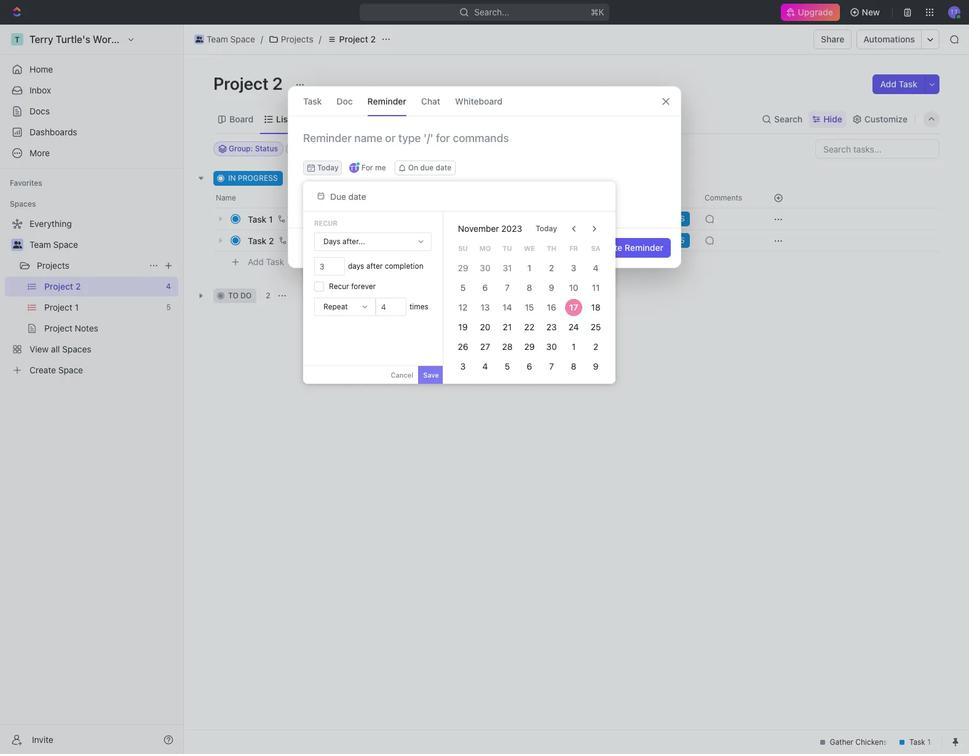 Task type: locate. For each thing, give the bounding box(es) containing it.
projects
[[281, 34, 314, 44], [37, 260, 69, 271]]

3
[[571, 263, 577, 273], [460, 361, 466, 372]]

5 up 12
[[461, 282, 466, 293]]

6
[[483, 282, 488, 293], [527, 361, 532, 372]]

0 horizontal spatial today
[[317, 163, 339, 172]]

add task button down the task 2
[[242, 255, 289, 269]]

add down the task 2
[[248, 256, 264, 267]]

1 vertical spatial team
[[30, 239, 51, 250]]

team space link
[[191, 32, 258, 47], [30, 235, 176, 255]]

add task up customize
[[881, 79, 918, 89]]

0 horizontal spatial projects
[[37, 260, 69, 271]]

add for "add task" button to the top
[[881, 79, 897, 89]]

times
[[410, 302, 429, 311]]

1 horizontal spatial add task button
[[316, 171, 368, 186]]

0 horizontal spatial project
[[213, 73, 269, 93]]

0 vertical spatial project 2
[[339, 34, 376, 44]]

th
[[547, 244, 557, 252]]

add task button up customize
[[873, 74, 925, 94]]

1 vertical spatial space
[[53, 239, 78, 250]]

1 vertical spatial recur
[[329, 282, 349, 291]]

8 up 15
[[527, 282, 532, 293]]

dialog containing task
[[288, 86, 682, 268]]

doc button
[[337, 87, 353, 116]]

upgrade link
[[781, 4, 840, 21]]

1 down we
[[528, 263, 532, 273]]

days after...
[[324, 237, 365, 246]]

invite
[[32, 734, 53, 745]]

1 horizontal spatial project 2
[[339, 34, 376, 44]]

16
[[547, 302, 556, 312]]

1 vertical spatial add task button
[[316, 171, 368, 186]]

2 vertical spatial add
[[248, 256, 264, 267]]

today inside dropdown button
[[317, 163, 339, 172]]

1 horizontal spatial add
[[330, 173, 345, 183]]

projects link
[[266, 32, 317, 47], [37, 256, 144, 276]]

Due date text field
[[330, 191, 432, 201]]

0 vertical spatial 6
[[483, 282, 488, 293]]

0 horizontal spatial 4
[[483, 361, 488, 372]]

space right user group icon at the left top
[[53, 239, 78, 250]]

inbox
[[30, 85, 51, 95]]

15
[[525, 302, 534, 312]]

recur up days
[[314, 219, 338, 227]]

create
[[595, 242, 623, 253]]

forever
[[351, 282, 376, 291]]

2 horizontal spatial add task
[[881, 79, 918, 89]]

0 horizontal spatial 5
[[461, 282, 466, 293]]

inbox link
[[5, 81, 178, 100]]

1 button right task 1
[[275, 213, 292, 225]]

reminder inside "button"
[[625, 242, 664, 253]]

6 down 22
[[527, 361, 532, 372]]

5 down 28
[[505, 361, 510, 372]]

0 horizontal spatial 7
[[505, 282, 510, 293]]

repeat button
[[315, 298, 375, 316]]

gantt link
[[415, 110, 440, 128]]

reminder up table
[[368, 96, 406, 106]]

0 horizontal spatial 29
[[458, 263, 468, 273]]

0 horizontal spatial space
[[53, 239, 78, 250]]

home link
[[5, 60, 178, 79]]

0 vertical spatial project
[[339, 34, 368, 44]]

29 down 22
[[524, 341, 535, 352]]

1 vertical spatial team space link
[[30, 235, 176, 255]]

8 down 24
[[571, 361, 577, 372]]

9 up 16
[[549, 282, 554, 293]]

1 horizontal spatial /
[[319, 34, 322, 44]]

30 down mo
[[480, 263, 491, 273]]

1 horizontal spatial today
[[536, 224, 557, 233]]

13
[[481, 302, 490, 312]]

7
[[505, 282, 510, 293], [549, 361, 554, 372]]

1 vertical spatial 5
[[505, 361, 510, 372]]

1 horizontal spatial 8
[[571, 361, 577, 372]]

calendar link
[[311, 110, 350, 128]]

2 vertical spatial add task
[[248, 256, 284, 267]]

november
[[458, 223, 499, 234]]

team space inside tree
[[30, 239, 78, 250]]

dashboards
[[30, 127, 77, 137]]

1 vertical spatial projects
[[37, 260, 69, 271]]

tree containing team space
[[5, 214, 178, 380]]

1 horizontal spatial projects
[[281, 34, 314, 44]]

1 vertical spatial add task
[[330, 173, 363, 183]]

space
[[230, 34, 255, 44], [53, 239, 78, 250]]

reminder
[[368, 96, 406, 106], [625, 242, 664, 253]]

1 horizontal spatial reminder
[[625, 242, 664, 253]]

0 vertical spatial 8
[[527, 282, 532, 293]]

0 vertical spatial add
[[881, 79, 897, 89]]

6 up the "13"
[[483, 282, 488, 293]]

7 down 31
[[505, 282, 510, 293]]

project 2
[[339, 34, 376, 44], [213, 73, 287, 93]]

recur up repeat
[[329, 282, 349, 291]]

0 horizontal spatial 6
[[483, 282, 488, 293]]

sa
[[591, 244, 601, 252]]

task 1
[[248, 214, 273, 224]]

0 vertical spatial 4
[[593, 263, 599, 273]]

team space right user group image
[[207, 34, 255, 44]]

4 up 11
[[593, 263, 599, 273]]

12
[[459, 302, 468, 312]]

30
[[480, 263, 491, 273], [546, 341, 557, 352]]

0 horizontal spatial team space link
[[30, 235, 176, 255]]

1 horizontal spatial 9
[[593, 361, 599, 372]]

0 horizontal spatial /
[[261, 34, 263, 44]]

add task for "add task" button to the top
[[881, 79, 918, 89]]

0 horizontal spatial add task
[[248, 256, 284, 267]]

5
[[461, 282, 466, 293], [505, 361, 510, 372]]

team space
[[207, 34, 255, 44], [30, 239, 78, 250]]

automations button
[[858, 30, 921, 49]]

customize button
[[849, 110, 912, 128]]

1 horizontal spatial space
[[230, 34, 255, 44]]

space right user group image
[[230, 34, 255, 44]]

1 vertical spatial 7
[[549, 361, 554, 372]]

1 vertical spatial 29
[[524, 341, 535, 352]]

0 vertical spatial recur
[[314, 219, 338, 227]]

1 vertical spatial today
[[536, 224, 557, 233]]

20
[[480, 322, 490, 332]]

1 horizontal spatial 4
[[593, 263, 599, 273]]

task down task 1
[[248, 235, 267, 246]]

1 vertical spatial project
[[213, 73, 269, 93]]

0 vertical spatial team space link
[[191, 32, 258, 47]]

spaces
[[10, 199, 36, 209]]

1 vertical spatial 1 button
[[277, 234, 294, 247]]

recur
[[314, 219, 338, 227], [329, 282, 349, 291]]

1 vertical spatial reminder
[[625, 242, 664, 253]]

today
[[317, 163, 339, 172], [536, 224, 557, 233]]

0 horizontal spatial project 2
[[213, 73, 287, 93]]

0 vertical spatial team space
[[207, 34, 255, 44]]

mo
[[480, 244, 491, 252]]

2 horizontal spatial add task button
[[873, 74, 925, 94]]

reminder button
[[368, 87, 406, 116]]

1 horizontal spatial projects link
[[266, 32, 317, 47]]

add up customize
[[881, 79, 897, 89]]

recur for recur forever
[[329, 282, 349, 291]]

team
[[207, 34, 228, 44], [30, 239, 51, 250]]

reminder right create
[[625, 242, 664, 253]]

user group image
[[13, 241, 22, 249]]

table link
[[371, 110, 395, 128]]

team right user group image
[[207, 34, 228, 44]]

team space right user group icon at the left top
[[30, 239, 78, 250]]

task
[[899, 79, 918, 89], [303, 96, 322, 106], [347, 173, 363, 183], [248, 214, 267, 224], [248, 235, 267, 246], [266, 256, 284, 267]]

2
[[371, 34, 376, 44], [272, 73, 283, 93], [292, 173, 297, 183], [269, 235, 274, 246], [549, 263, 554, 273], [266, 291, 270, 300], [593, 341, 599, 352]]

add task
[[881, 79, 918, 89], [330, 173, 363, 183], [248, 256, 284, 267]]

1 vertical spatial projects link
[[37, 256, 144, 276]]

1 vertical spatial add
[[330, 173, 345, 183]]

14
[[503, 302, 512, 312]]

add task button
[[873, 74, 925, 94], [316, 171, 368, 186], [242, 255, 289, 269]]

add task up the due date text field
[[330, 173, 363, 183]]

4 down 27
[[483, 361, 488, 372]]

hide button
[[809, 110, 846, 128]]

project
[[339, 34, 368, 44], [213, 73, 269, 93]]

1 horizontal spatial 30
[[546, 341, 557, 352]]

0 horizontal spatial 8
[[527, 282, 532, 293]]

3 up 10
[[571, 263, 577, 273]]

0 horizontal spatial add task button
[[242, 255, 289, 269]]

gantt
[[418, 113, 440, 124]]

0 vertical spatial 5
[[461, 282, 466, 293]]

21
[[503, 322, 512, 332]]

0 horizontal spatial add
[[248, 256, 264, 267]]

0 vertical spatial 30
[[480, 263, 491, 273]]

0 vertical spatial team
[[207, 34, 228, 44]]

team right user group icon at the left top
[[30, 239, 51, 250]]

3 down 26 at top left
[[460, 361, 466, 372]]

29
[[458, 263, 468, 273], [524, 341, 535, 352]]

docs
[[30, 106, 50, 116]]

0 horizontal spatial 30
[[480, 263, 491, 273]]

1 horizontal spatial 5
[[505, 361, 510, 372]]

add task down the task 2
[[248, 256, 284, 267]]

task down the task 2
[[266, 256, 284, 267]]

0 horizontal spatial 3
[[460, 361, 466, 372]]

docs link
[[5, 101, 178, 121]]

after...
[[343, 237, 365, 246]]

2 vertical spatial add task button
[[242, 255, 289, 269]]

1 vertical spatial team space
[[30, 239, 78, 250]]

today down calendar "link"
[[317, 163, 339, 172]]

task up calendar "link"
[[303, 96, 322, 106]]

0 horizontal spatial 9
[[549, 282, 554, 293]]

0 horizontal spatial team
[[30, 239, 51, 250]]

1 horizontal spatial 29
[[524, 341, 535, 352]]

9 down '25'
[[593, 361, 599, 372]]

4
[[593, 263, 599, 273], [483, 361, 488, 372]]

1 button right the task 2
[[277, 234, 294, 247]]

29 down the su
[[458, 263, 468, 273]]

0 vertical spatial projects
[[281, 34, 314, 44]]

1 horizontal spatial 3
[[571, 263, 577, 273]]

1 vertical spatial project 2
[[213, 73, 287, 93]]

hide
[[824, 113, 843, 124]]

7 down 23
[[549, 361, 554, 372]]

1 right task 1
[[287, 214, 291, 223]]

30 down 23
[[546, 341, 557, 352]]

28
[[502, 341, 513, 352]]

0 vertical spatial today
[[317, 163, 339, 172]]

add task button up the due date text field
[[316, 171, 368, 186]]

today up th
[[536, 224, 557, 233]]

0 horizontal spatial team space
[[30, 239, 78, 250]]

sidebar navigation
[[0, 25, 184, 754]]

table
[[373, 113, 395, 124]]

0 vertical spatial add task button
[[873, 74, 925, 94]]

task up the due date text field
[[347, 173, 363, 183]]

0 vertical spatial 1 button
[[275, 213, 292, 225]]

automations
[[864, 34, 915, 44]]

add up the due date text field
[[330, 173, 345, 183]]

1 vertical spatial 6
[[527, 361, 532, 372]]

/
[[261, 34, 263, 44], [319, 34, 322, 44]]

0 horizontal spatial projects link
[[37, 256, 144, 276]]

1 vertical spatial 3
[[460, 361, 466, 372]]

None field
[[314, 257, 345, 276], [376, 298, 407, 316], [314, 257, 345, 276], [376, 298, 407, 316]]

2 horizontal spatial add
[[881, 79, 897, 89]]

whiteboard
[[455, 96, 503, 106]]

su
[[458, 244, 468, 252]]

0 vertical spatial reminder
[[368, 96, 406, 106]]

dialog
[[288, 86, 682, 268]]

1 horizontal spatial project
[[339, 34, 368, 44]]

tree
[[5, 214, 178, 380]]

0 vertical spatial add task
[[881, 79, 918, 89]]

1 right the task 2
[[288, 236, 292, 245]]

1 button
[[275, 213, 292, 225], [277, 234, 294, 247]]



Task type: describe. For each thing, give the bounding box(es) containing it.
to
[[228, 291, 238, 300]]

25
[[591, 322, 601, 332]]

0 vertical spatial 9
[[549, 282, 554, 293]]

1 horizontal spatial 7
[[549, 361, 554, 372]]

projects inside tree
[[37, 260, 69, 271]]

26
[[458, 341, 468, 352]]

17
[[569, 302, 578, 312]]

days
[[348, 261, 364, 271]]

november 2023
[[458, 223, 522, 234]]

days
[[324, 237, 341, 246]]

new
[[862, 7, 880, 17]]

1 horizontal spatial 6
[[527, 361, 532, 372]]

search...
[[475, 7, 510, 17]]

tu
[[503, 244, 512, 252]]

0 vertical spatial 29
[[458, 263, 468, 273]]

today inside button
[[536, 224, 557, 233]]

Reminder na﻿me or type '/' for commands text field
[[288, 131, 681, 161]]

favorites button
[[5, 176, 47, 191]]

Search tasks... text field
[[816, 140, 939, 158]]

0 vertical spatial 3
[[571, 263, 577, 273]]

space inside the sidebar navigation
[[53, 239, 78, 250]]

fr
[[570, 244, 578, 252]]

1 button for 1
[[275, 213, 292, 225]]

task 2
[[248, 235, 274, 246]]

24
[[569, 322, 579, 332]]

1 up the task 2
[[269, 214, 273, 224]]

1 vertical spatial 9
[[593, 361, 599, 372]]

27
[[480, 341, 490, 352]]

search button
[[758, 110, 807, 128]]

1 horizontal spatial team space link
[[191, 32, 258, 47]]

1 horizontal spatial team
[[207, 34, 228, 44]]

0 horizontal spatial reminder
[[368, 96, 406, 106]]

upgrade
[[799, 7, 834, 17]]

days after completion
[[348, 261, 424, 271]]

to do
[[228, 291, 252, 300]]

completion
[[385, 261, 424, 271]]

10
[[569, 282, 578, 293]]

0 vertical spatial projects link
[[266, 32, 317, 47]]

whiteboard button
[[455, 87, 503, 116]]

add for bottommost "add task" button
[[248, 256, 264, 267]]

list link
[[274, 110, 291, 128]]

project 2 link
[[324, 32, 379, 47]]

progress
[[238, 173, 278, 183]]

recur for recur
[[314, 219, 338, 227]]

favorites
[[10, 178, 42, 188]]

today button
[[303, 161, 342, 175]]

board
[[229, 113, 254, 124]]

dashboards link
[[5, 122, 178, 142]]

new button
[[845, 2, 888, 22]]

home
[[30, 64, 53, 74]]

0 vertical spatial 7
[[505, 282, 510, 293]]

in progress
[[228, 173, 278, 183]]

doc
[[337, 96, 353, 106]]

today button
[[529, 219, 565, 239]]

0 vertical spatial space
[[230, 34, 255, 44]]

1 horizontal spatial add task
[[330, 173, 363, 183]]

create reminder
[[595, 242, 664, 253]]

task up the task 2
[[248, 214, 267, 224]]

add task for bottommost "add task" button
[[248, 256, 284, 267]]

days after... button
[[315, 233, 431, 250]]

team inside the sidebar navigation
[[30, 239, 51, 250]]

chat button
[[421, 87, 440, 116]]

do
[[241, 291, 252, 300]]

board link
[[227, 110, 254, 128]]

share button
[[814, 30, 852, 49]]

in
[[228, 173, 236, 183]]

11
[[592, 282, 600, 293]]

repeat
[[324, 302, 348, 311]]

1 down 24
[[572, 341, 576, 352]]

18
[[591, 302, 601, 312]]

tree inside the sidebar navigation
[[5, 214, 178, 380]]

1 vertical spatial 4
[[483, 361, 488, 372]]

1 vertical spatial 30
[[546, 341, 557, 352]]

search
[[774, 113, 803, 124]]

22
[[524, 322, 535, 332]]

1 / from the left
[[261, 34, 263, 44]]

2023
[[502, 223, 522, 234]]

share
[[821, 34, 845, 44]]

recur forever
[[329, 282, 376, 291]]

2 / from the left
[[319, 34, 322, 44]]

we
[[524, 244, 535, 252]]

team space link inside tree
[[30, 235, 176, 255]]

customize
[[865, 113, 908, 124]]

after
[[366, 261, 383, 271]]

save
[[423, 371, 439, 379]]

23
[[547, 322, 557, 332]]

task up customize
[[899, 79, 918, 89]]

user group image
[[195, 36, 203, 42]]

cancel
[[391, 371, 413, 379]]

⌘k
[[591, 7, 605, 17]]

create reminder button
[[588, 238, 671, 258]]

1 horizontal spatial team space
[[207, 34, 255, 44]]

19
[[458, 322, 468, 332]]

31
[[503, 263, 512, 273]]

list
[[276, 113, 291, 124]]

calendar
[[314, 113, 350, 124]]

task button
[[303, 87, 322, 116]]

1 button for 2
[[277, 234, 294, 247]]

chat
[[421, 96, 440, 106]]

1 vertical spatial 8
[[571, 361, 577, 372]]



Task type: vqa. For each thing, say whether or not it's contained in the screenshot.


